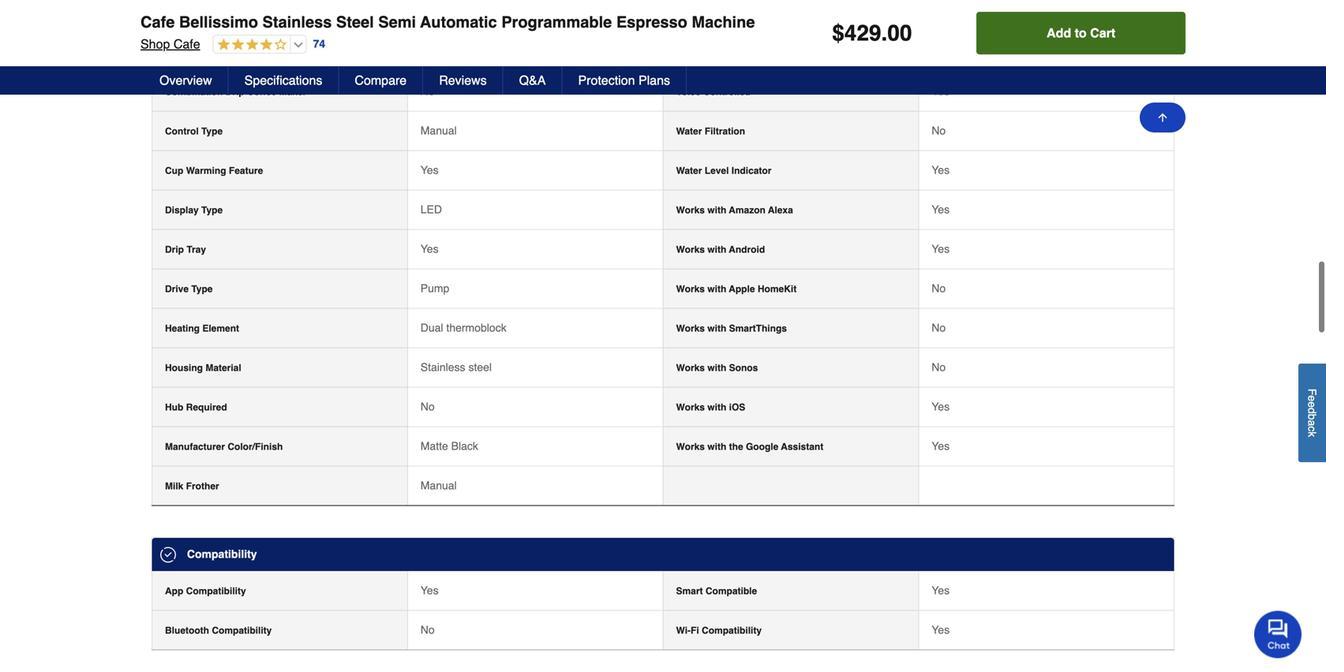 Task type: describe. For each thing, give the bounding box(es) containing it.
hub required
[[165, 402, 227, 413]]

tray
[[187, 244, 206, 255]]

00
[[888, 21, 913, 46]]

1 horizontal spatial semi
[[932, 45, 957, 58]]

$
[[833, 21, 845, 46]]

cup
[[165, 165, 183, 176]]

stainless steel
[[421, 361, 492, 374]]

drive type
[[165, 284, 213, 295]]

cafe bellissimo stainless steel semi automatic programmable espresso machine
[[141, 13, 755, 31]]

cup warming feature
[[165, 165, 263, 176]]

b
[[1307, 415, 1319, 421]]

feature
[[229, 165, 263, 176]]

indicator
[[732, 165, 772, 176]]

1 vertical spatial drip
[[165, 244, 184, 255]]

control type
[[165, 126, 223, 137]]

semi automatic
[[932, 45, 1008, 58]]

specifications
[[245, 73, 323, 88]]

with for matte black
[[708, 442, 727, 453]]

steel
[[469, 361, 492, 374]]

with for no
[[708, 402, 727, 413]]

automatic
[[420, 13, 497, 31]]

0 horizontal spatial stainless
[[263, 13, 332, 31]]

family
[[223, 47, 253, 58]]

1 horizontal spatial bellissimo
[[932, 6, 982, 19]]

protection plans
[[579, 73, 671, 88]]

arrow up image
[[1157, 111, 1170, 124]]

drive
[[165, 284, 189, 295]]

ios
[[729, 402, 746, 413]]

yes for works with amazon alexa
[[932, 203, 950, 216]]

protection
[[579, 73, 635, 88]]

works with the google assistant
[[676, 442, 824, 453]]

.
[[882, 21, 888, 46]]

1 horizontal spatial drip
[[226, 86, 245, 97]]

milk
[[165, 481, 184, 492]]

cart
[[1091, 26, 1116, 40]]

maker
[[279, 86, 307, 97]]

display type
[[165, 205, 223, 216]]

android
[[729, 244, 765, 255]]

display
[[165, 205, 199, 216]]

compatibility up bluetooth compatibility
[[186, 587, 246, 598]]

protection plans button
[[563, 66, 687, 95]]

with for yes
[[708, 244, 727, 255]]

works for stainless steel
[[676, 363, 705, 374]]

manual for control type
[[421, 124, 457, 137]]

f e e d b a c k
[[1307, 389, 1319, 438]]

fi
[[691, 626, 700, 637]]

shop cafe
[[141, 37, 200, 51]]

shop
[[141, 37, 170, 51]]

yes for smart compatible
[[932, 585, 950, 598]]

1 vertical spatial cafe
[[174, 37, 200, 51]]

dual thermoblock
[[421, 322, 507, 334]]

heating
[[165, 323, 200, 334]]

chat invite button image
[[1255, 611, 1303, 659]]

f e e d b a c k button
[[1299, 364, 1327, 463]]

color/finish family
[[165, 47, 253, 58]]

wi-
[[676, 626, 691, 637]]

clock
[[165, 7, 191, 19]]

a
[[1307, 421, 1319, 427]]

yes for works with the google assistant
[[932, 440, 950, 453]]

specifications button
[[229, 66, 339, 95]]

works for matte black
[[676, 442, 705, 453]]

0 vertical spatial semi
[[379, 13, 416, 31]]

automatic
[[960, 45, 1008, 58]]

housing material
[[165, 363, 241, 374]]

compare button
[[339, 66, 424, 95]]

warming
[[186, 165, 226, 176]]

works for led
[[676, 205, 705, 216]]

2 e from the top
[[1307, 402, 1319, 408]]

type for led
[[201, 205, 223, 216]]

milk frother
[[165, 481, 219, 492]]

apple
[[729, 284, 755, 295]]

compatibility up app compatibility
[[187, 548, 257, 561]]

0 vertical spatial cafe
[[141, 13, 175, 31]]

machine
[[692, 13, 755, 31]]

smartthings
[[729, 323, 787, 334]]

water filtration
[[676, 126, 746, 137]]

add to cart button
[[977, 12, 1186, 54]]

alexa
[[768, 205, 794, 216]]

with for led
[[708, 205, 727, 216]]

required
[[186, 402, 227, 413]]

k
[[1307, 432, 1319, 438]]

$ 429 . 00
[[833, 21, 913, 46]]

yes for works with ios
[[932, 401, 950, 413]]

d
[[1307, 408, 1319, 415]]

compatibility right fi
[[702, 626, 762, 637]]

plans
[[639, 73, 671, 88]]

water for yes
[[676, 165, 702, 176]]

app compatibility
[[165, 587, 246, 598]]

manufacturer color/finish
[[165, 442, 283, 453]]

element
[[202, 323, 239, 334]]

combination
[[165, 86, 223, 97]]

filtration
[[705, 126, 746, 137]]

water level indicator
[[676, 165, 772, 176]]

q&a
[[519, 73, 546, 88]]

black
[[451, 440, 479, 453]]

amazon
[[729, 205, 766, 216]]

controlled
[[704, 86, 751, 97]]

app
[[165, 587, 183, 598]]

manufacturer
[[165, 442, 225, 453]]



Task type: vqa. For each thing, say whether or not it's contained in the screenshot.
housing material in the left of the page
yes



Task type: locate. For each thing, give the bounding box(es) containing it.
0 horizontal spatial bellissimo
[[179, 13, 258, 31]]

led
[[421, 203, 442, 216]]

voice
[[676, 86, 701, 97]]

compatibility
[[187, 548, 257, 561], [186, 587, 246, 598], [212, 626, 272, 637], [702, 626, 762, 637]]

type right display on the top of page
[[201, 205, 223, 216]]

semi right the steel
[[379, 13, 416, 31]]

series name
[[676, 7, 733, 19]]

smart
[[676, 587, 703, 598]]

5 with from the top
[[708, 363, 727, 374]]

manual down matte
[[421, 480, 457, 492]]

e up b
[[1307, 402, 1319, 408]]

wi-fi compatibility
[[676, 626, 762, 637]]

works with amazon alexa
[[676, 205, 794, 216]]

semi left automatic
[[932, 45, 957, 58]]

control
[[165, 126, 199, 137]]

cafe up shop in the left top of the page
[[141, 13, 175, 31]]

works for no
[[676, 402, 705, 413]]

bluetooth compatibility
[[165, 626, 272, 637]]

yes for works with android
[[932, 243, 950, 255]]

c
[[1307, 427, 1319, 432]]

7 with from the top
[[708, 442, 727, 453]]

4 works from the top
[[676, 323, 705, 334]]

3 works from the top
[[676, 284, 705, 295]]

bellissimo up semi automatic
[[932, 6, 982, 19]]

manual down reviews button
[[421, 124, 457, 137]]

stainless left steel
[[421, 361, 466, 374]]

works down level
[[676, 205, 705, 216]]

drip left tray
[[165, 244, 184, 255]]

water for manual
[[676, 126, 702, 137]]

type right control
[[201, 126, 223, 137]]

series
[[676, 7, 705, 19]]

0 horizontal spatial color/finish
[[165, 47, 220, 58]]

0 vertical spatial type
[[201, 126, 223, 137]]

drip left 'coffee'
[[226, 86, 245, 97]]

coffee
[[247, 86, 277, 97]]

google
[[746, 442, 779, 453]]

overview button
[[144, 66, 229, 95]]

reviews
[[439, 73, 487, 88]]

pump
[[421, 282, 450, 295]]

with
[[708, 205, 727, 216], [708, 244, 727, 255], [708, 284, 727, 295], [708, 323, 727, 334], [708, 363, 727, 374], [708, 402, 727, 413], [708, 442, 727, 453]]

2 water from the top
[[676, 165, 702, 176]]

with left apple on the top
[[708, 284, 727, 295]]

reviews button
[[424, 66, 504, 95]]

e
[[1307, 396, 1319, 402], [1307, 402, 1319, 408]]

heating element
[[165, 323, 239, 334]]

0 vertical spatial color/finish
[[165, 47, 220, 58]]

voice controlled
[[676, 86, 751, 97]]

74
[[313, 38, 326, 50]]

with left the
[[708, 442, 727, 453]]

f
[[1307, 389, 1319, 396]]

homekit
[[758, 284, 797, 295]]

1 vertical spatial type
[[201, 205, 223, 216]]

semi
[[379, 13, 416, 31], [932, 45, 957, 58]]

matte black
[[421, 440, 479, 453]]

0 vertical spatial manual
[[421, 124, 457, 137]]

works down the "works with ios"
[[676, 442, 705, 453]]

with left sonos on the right bottom of page
[[708, 363, 727, 374]]

4 with from the top
[[708, 323, 727, 334]]

works up works with sonos
[[676, 323, 705, 334]]

add
[[1047, 26, 1072, 40]]

add to cart
[[1047, 26, 1116, 40]]

dual
[[421, 322, 444, 334]]

1 with from the top
[[708, 205, 727, 216]]

1 horizontal spatial color/finish
[[228, 442, 283, 453]]

color/finish
[[165, 47, 220, 58], [228, 442, 283, 453]]

espresso
[[617, 13, 688, 31]]

works for dual thermoblock
[[676, 323, 705, 334]]

works up the "works with ios"
[[676, 363, 705, 374]]

smart compatible
[[676, 587, 758, 598]]

429
[[845, 21, 882, 46]]

e up d on the right of the page
[[1307, 396, 1319, 402]]

1 vertical spatial stainless
[[421, 361, 466, 374]]

2 manual from the top
[[421, 480, 457, 492]]

assistant
[[781, 442, 824, 453]]

works left ios on the bottom of the page
[[676, 402, 705, 413]]

color/finish up the overview
[[165, 47, 220, 58]]

2 with from the top
[[708, 244, 727, 255]]

name
[[708, 7, 733, 19]]

6 with from the top
[[708, 402, 727, 413]]

with up works with sonos
[[708, 323, 727, 334]]

housing
[[165, 363, 203, 374]]

bellissimo
[[932, 6, 982, 19], [179, 13, 258, 31]]

yes
[[932, 85, 950, 97], [421, 164, 439, 176], [932, 164, 950, 176], [932, 203, 950, 216], [421, 243, 439, 255], [932, 243, 950, 255], [932, 401, 950, 413], [932, 440, 950, 453], [421, 585, 439, 598], [932, 585, 950, 598], [932, 625, 950, 637]]

1 water from the top
[[676, 126, 702, 137]]

cafe
[[141, 13, 175, 31], [174, 37, 200, 51]]

q&a button
[[504, 66, 563, 95]]

type for manual
[[201, 126, 223, 137]]

works down works with android
[[676, 284, 705, 295]]

manual
[[421, 124, 457, 137], [421, 480, 457, 492]]

0 horizontal spatial semi
[[379, 13, 416, 31]]

with left amazon
[[708, 205, 727, 216]]

to
[[1075, 26, 1087, 40]]

bluetooth
[[165, 626, 209, 637]]

works left android in the top right of the page
[[676, 244, 705, 255]]

frother
[[186, 481, 219, 492]]

drip
[[226, 86, 245, 97], [165, 244, 184, 255]]

1 vertical spatial manual
[[421, 480, 457, 492]]

1 vertical spatial water
[[676, 165, 702, 176]]

yes for water level indicator
[[932, 164, 950, 176]]

cafe right shop in the left top of the page
[[174, 37, 200, 51]]

1 e from the top
[[1307, 396, 1319, 402]]

1 works from the top
[[676, 205, 705, 216]]

works with smartthings
[[676, 323, 787, 334]]

6 works from the top
[[676, 402, 705, 413]]

the
[[729, 442, 744, 453]]

sonos
[[729, 363, 758, 374]]

yes for voice controlled
[[932, 85, 950, 97]]

water left level
[[676, 165, 702, 176]]

type right drive
[[191, 284, 213, 295]]

works for yes
[[676, 244, 705, 255]]

1 vertical spatial semi
[[932, 45, 957, 58]]

works with ios
[[676, 402, 746, 413]]

color/finish right manufacturer
[[228, 442, 283, 453]]

drip tray
[[165, 244, 206, 255]]

1 vertical spatial color/finish
[[228, 442, 283, 453]]

works with apple homekit
[[676, 284, 797, 295]]

programmable
[[502, 13, 612, 31]]

manual for milk frother
[[421, 480, 457, 492]]

works with sonos
[[676, 363, 758, 374]]

compatibility down app compatibility
[[212, 626, 272, 637]]

compatible
[[706, 587, 758, 598]]

0 vertical spatial drip
[[226, 86, 245, 97]]

stainless up 74
[[263, 13, 332, 31]]

with for pump
[[708, 284, 727, 295]]

3 with from the top
[[708, 284, 727, 295]]

works for pump
[[676, 284, 705, 295]]

water left filtration
[[676, 126, 702, 137]]

2 vertical spatial type
[[191, 284, 213, 295]]

works
[[676, 205, 705, 216], [676, 244, 705, 255], [676, 284, 705, 295], [676, 323, 705, 334], [676, 363, 705, 374], [676, 402, 705, 413], [676, 442, 705, 453]]

with left ios on the bottom of the page
[[708, 402, 727, 413]]

with left android in the top right of the page
[[708, 244, 727, 255]]

yes for wi-fi compatibility
[[932, 625, 950, 637]]

thermoblock
[[447, 322, 507, 334]]

with for dual thermoblock
[[708, 323, 727, 334]]

1 horizontal spatial stainless
[[421, 361, 466, 374]]

with for stainless steel
[[708, 363, 727, 374]]

7 works from the top
[[676, 442, 705, 453]]

0 vertical spatial stainless
[[263, 13, 332, 31]]

matte
[[421, 440, 448, 453]]

hub
[[165, 402, 183, 413]]

0 horizontal spatial drip
[[165, 244, 184, 255]]

4.1 stars image
[[214, 38, 287, 53]]

5 works from the top
[[676, 363, 705, 374]]

level
[[705, 165, 729, 176]]

1 manual from the top
[[421, 124, 457, 137]]

type for pump
[[191, 284, 213, 295]]

bellissimo up color/finish family on the left of the page
[[179, 13, 258, 31]]

2 works from the top
[[676, 244, 705, 255]]

material
[[206, 363, 241, 374]]

no
[[421, 6, 435, 19], [421, 85, 435, 97], [932, 124, 946, 137], [932, 282, 946, 295], [932, 322, 946, 334], [932, 361, 946, 374], [421, 401, 435, 413], [421, 625, 435, 637]]

compare
[[355, 73, 407, 88]]

0 vertical spatial water
[[676, 126, 702, 137]]



